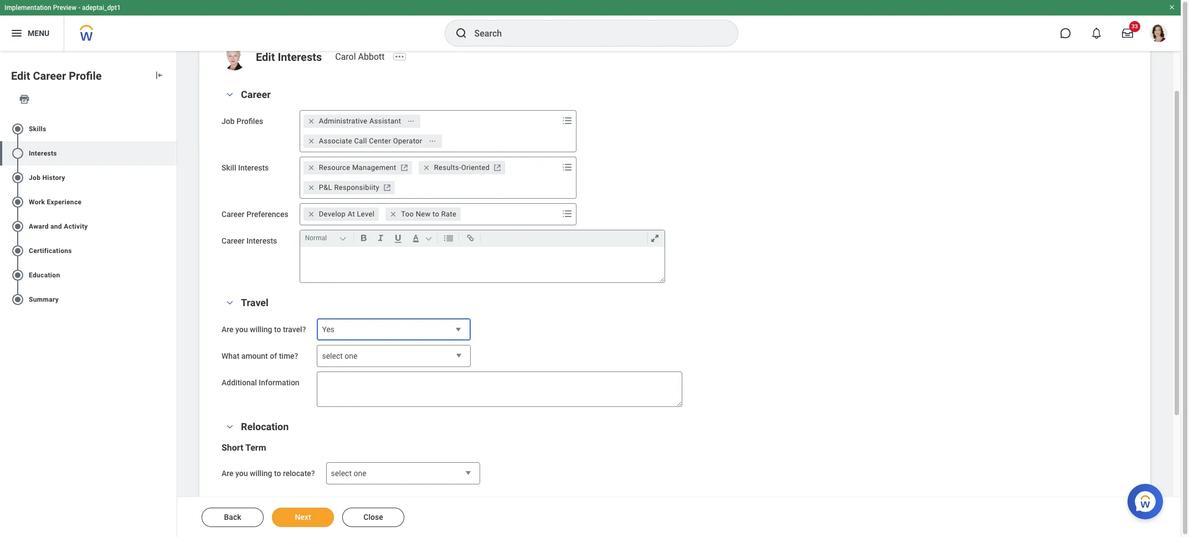 Task type: vqa. For each thing, say whether or not it's contained in the screenshot.
the Clear All button to the top's Clear
no



Task type: describe. For each thing, give the bounding box(es) containing it.
x small image
[[306, 182, 317, 193]]

select one for travel
[[322, 352, 358, 361]]

too new to rate
[[401, 210, 457, 218]]

profiles
[[237, 117, 263, 126]]

results-
[[434, 163, 461, 172]]

33 button
[[1116, 21, 1141, 45]]

error image for award and activity
[[166, 220, 177, 233]]

summary
[[29, 296, 59, 304]]

travel
[[241, 297, 269, 309]]

develop
[[319, 210, 346, 218]]

radio custom image for skills
[[11, 122, 24, 136]]

administrative
[[319, 117, 368, 125]]

maximize image
[[648, 232, 663, 245]]

are for are you willing to relocate?
[[222, 469, 234, 478]]

p&l responsibiity element
[[319, 183, 380, 193]]

underline image
[[391, 232, 406, 245]]

management
[[352, 163, 397, 172]]

job profiles
[[222, 117, 263, 126]]

additional
[[222, 379, 257, 387]]

action bar region
[[182, 497, 1182, 538]]

profile
[[69, 69, 102, 83]]

too
[[401, 210, 414, 218]]

select for relocation
[[331, 469, 352, 478]]

results-oriented, press delete to clear value, ctrl + enter opens in new window. option
[[419, 161, 506, 175]]

travel group
[[222, 296, 1129, 407]]

radio custom image for certifications
[[11, 244, 24, 258]]

willing for travel?
[[250, 325, 272, 334]]

related actions image for associate call center operator
[[429, 137, 436, 145]]

normal group
[[303, 231, 667, 247]]

one for travel
[[345, 352, 358, 361]]

career for career interests
[[222, 237, 245, 246]]

resource management, press delete to clear value, ctrl + enter opens in new window. option
[[304, 161, 412, 175]]

career interests
[[222, 237, 277, 246]]

carol abbott
[[335, 52, 385, 62]]

edit for edit career profile
[[11, 69, 30, 83]]

develop at level element
[[319, 209, 375, 219]]

interests link
[[0, 141, 177, 166]]

error image for education
[[166, 269, 177, 282]]

career button
[[241, 89, 271, 100]]

x small image for administrative assistant
[[306, 116, 317, 127]]

certifications
[[29, 247, 72, 255]]

associate call center operator, press delete to clear value. option
[[304, 135, 442, 148]]

profile logan mcneil image
[[1150, 24, 1168, 44]]

administrative assistant
[[319, 117, 401, 125]]

edit career profile
[[11, 69, 102, 83]]

next button
[[272, 508, 334, 528]]

chevron down image for career
[[223, 91, 237, 99]]

33
[[1132, 23, 1139, 29]]

relocate?
[[283, 469, 315, 478]]

prompts image for skill interests
[[561, 161, 574, 174]]

certifications link
[[0, 239, 177, 263]]

next
[[295, 513, 311, 522]]

new
[[416, 210, 431, 218]]

education
[[29, 271, 60, 279]]

close environment banner image
[[1169, 4, 1176, 11]]

Career Interests text field
[[300, 247, 665, 283]]

associate
[[319, 137, 352, 145]]

term
[[245, 443, 266, 453]]

back button
[[202, 508, 264, 528]]

you for are you willing to relocate?
[[236, 469, 248, 478]]

operator
[[393, 137, 423, 145]]

too new to rate, press delete to clear value. option
[[386, 208, 461, 221]]

career group
[[222, 88, 1129, 283]]

back
[[224, 513, 241, 522]]

activity
[[64, 223, 88, 230]]

career left "profile"
[[33, 69, 66, 83]]

travel?
[[283, 325, 306, 334]]

job for job history
[[29, 174, 41, 182]]

results-oriented element
[[434, 163, 490, 173]]

career for career
[[241, 89, 271, 100]]

administrative assistant, press delete to clear value. option
[[304, 115, 421, 128]]

abbott
[[358, 52, 385, 62]]

transformation import image
[[154, 70, 165, 81]]

skills link
[[0, 117, 177, 141]]

link image
[[463, 232, 478, 245]]

of
[[270, 352, 277, 361]]

p&l responsibiity
[[319, 183, 380, 192]]

x small image for develop at level
[[306, 209, 317, 220]]

administrative assistant element
[[319, 116, 401, 126]]

x small image for resource management
[[306, 162, 317, 173]]

prompts image for job profiles
[[561, 114, 574, 127]]

-
[[78, 4, 80, 12]]

relocation button
[[241, 421, 289, 433]]

develop at level
[[319, 210, 375, 218]]

to for select one
[[274, 469, 281, 478]]

radio custom image for award and activity
[[11, 220, 24, 233]]

select one button
[[326, 463, 480, 485]]

too new to rate element
[[401, 209, 457, 219]]

edit interests
[[256, 50, 322, 64]]

award and activity
[[29, 223, 88, 230]]

Additional Information text field
[[317, 372, 683, 407]]

short term group
[[222, 443, 1129, 485]]

job history link
[[0, 166, 177, 190]]

yes button
[[317, 319, 471, 342]]

carol abbott element
[[335, 52, 392, 62]]

short term
[[222, 443, 266, 453]]

award
[[29, 223, 49, 230]]

to inside option
[[433, 210, 440, 218]]

error image for work experience
[[166, 196, 177, 209]]

travel button
[[241, 297, 269, 309]]

adeptai_dpt1
[[82, 4, 121, 12]]

education link
[[0, 263, 177, 288]]

x small image for too new to rate
[[388, 209, 399, 220]]



Task type: locate. For each thing, give the bounding box(es) containing it.
1 vertical spatial related actions image
[[429, 137, 436, 145]]

x small image for associate call center operator
[[306, 136, 317, 147]]

interests right skill
[[238, 163, 269, 172]]

0 vertical spatial ext link image
[[399, 162, 410, 173]]

at
[[348, 210, 355, 218]]

one
[[345, 352, 358, 361], [354, 469, 367, 478]]

close
[[364, 513, 383, 522]]

resource management element
[[319, 163, 397, 173]]

call
[[354, 137, 367, 145]]

interests
[[278, 50, 322, 64], [29, 150, 57, 157], [238, 163, 269, 172], [247, 237, 277, 246]]

0 vertical spatial items selected list box
[[300, 111, 560, 151]]

associate call center operator element
[[319, 136, 423, 146]]

ext link image
[[399, 162, 410, 173], [382, 182, 393, 193]]

radio custom image
[[11, 122, 24, 136], [11, 171, 24, 184], [11, 196, 24, 209], [11, 269, 24, 282], [11, 293, 24, 306]]

close button
[[342, 508, 405, 528]]

error image inside the "work experience" link
[[166, 196, 177, 209]]

radio custom image left certifications
[[11, 244, 24, 258]]

3 error image from the top
[[166, 196, 177, 209]]

x small image inside too new to rate, press delete to clear value. option
[[388, 209, 399, 220]]

search image
[[455, 27, 468, 40]]

willing up what amount of time?
[[250, 325, 272, 334]]

to for yes
[[274, 325, 281, 334]]

0 vertical spatial related actions image
[[408, 117, 415, 125]]

radio custom image down print image
[[11, 147, 24, 160]]

work experience link
[[0, 190, 177, 214]]

x small image up x small icon
[[306, 162, 317, 173]]

to right the new
[[433, 210, 440, 218]]

x small image left develop
[[306, 209, 317, 220]]

0 vertical spatial to
[[433, 210, 440, 218]]

willing inside travel group
[[250, 325, 272, 334]]

to left travel?
[[274, 325, 281, 334]]

ext link image for p&l responsibiity
[[382, 182, 393, 193]]

1 vertical spatial radio custom image
[[11, 220, 24, 233]]

radio custom image for work experience
[[11, 196, 24, 209]]

5 radio custom image from the top
[[11, 293, 24, 306]]

3 radio custom image from the top
[[11, 196, 24, 209]]

job inside career group
[[222, 117, 235, 126]]

resource
[[319, 163, 350, 172]]

error image for summary
[[166, 293, 177, 306]]

edit up print image
[[11, 69, 30, 83]]

2 error image from the top
[[166, 147, 177, 160]]

1 radio custom image from the top
[[11, 147, 24, 160]]

to inside travel group
[[274, 325, 281, 334]]

select one down 'yes'
[[322, 352, 358, 361]]

0 horizontal spatial related actions image
[[408, 117, 415, 125]]

1 error image from the top
[[166, 122, 177, 136]]

interests up job history on the left of the page
[[29, 150, 57, 157]]

related actions image for administrative assistant
[[408, 117, 415, 125]]

information
[[259, 379, 300, 387]]

assistant
[[370, 117, 401, 125]]

error image inside education link
[[166, 269, 177, 282]]

radio custom image left job history on the left of the page
[[11, 171, 24, 184]]

interests for career
[[247, 237, 277, 246]]

0 vertical spatial select one
[[322, 352, 358, 361]]

you inside travel group
[[236, 325, 248, 334]]

0 vertical spatial radio custom image
[[11, 147, 24, 160]]

one up close
[[354, 469, 367, 478]]

bulleted list image
[[442, 232, 456, 245]]

radio custom image left education
[[11, 269, 24, 282]]

related actions image
[[408, 117, 415, 125], [429, 137, 436, 145]]

radio custom image for interests
[[11, 147, 24, 160]]

skills
[[29, 125, 46, 133]]

2 radio custom image from the top
[[11, 220, 24, 233]]

6 error image from the top
[[166, 293, 177, 306]]

print image
[[19, 94, 30, 105]]

chevron down image left "career" button
[[223, 91, 237, 99]]

2 are from the top
[[222, 469, 234, 478]]

1 vertical spatial job
[[29, 174, 41, 182]]

list
[[0, 112, 177, 316]]

italic image
[[373, 232, 388, 245]]

radio custom image inside the 'job history' link
[[11, 171, 24, 184]]

0 horizontal spatial edit
[[11, 69, 30, 83]]

edit
[[256, 50, 275, 64], [11, 69, 30, 83]]

menu banner
[[0, 0, 1182, 51]]

items selected list box for career preferences
[[300, 204, 560, 224]]

resource management
[[319, 163, 397, 172]]

radio custom image left award
[[11, 220, 24, 233]]

level
[[357, 210, 375, 218]]

relocation
[[241, 421, 289, 433]]

additional information
[[222, 379, 300, 387]]

1 items selected list box from the top
[[300, 111, 560, 151]]

items selected list box for job profiles
[[300, 111, 560, 151]]

1 vertical spatial select
[[331, 469, 352, 478]]

error image inside award and activity link
[[166, 220, 177, 233]]

2 items selected list box from the top
[[300, 158, 560, 198]]

1 vertical spatial to
[[274, 325, 281, 334]]

to
[[433, 210, 440, 218], [274, 325, 281, 334], [274, 469, 281, 478]]

0 vertical spatial error image
[[166, 171, 177, 184]]

error image
[[166, 122, 177, 136], [166, 147, 177, 160], [166, 196, 177, 209], [166, 220, 177, 233], [166, 244, 177, 258], [166, 293, 177, 306]]

short
[[222, 443, 244, 453]]

normal button
[[303, 232, 351, 244]]

are you willing to travel?
[[222, 325, 306, 334]]

short term button
[[222, 443, 266, 453]]

items selected list box
[[300, 111, 560, 151], [300, 158, 560, 198], [300, 204, 560, 224]]

results-oriented
[[434, 163, 490, 172]]

0 vertical spatial willing
[[250, 325, 272, 334]]

1 vertical spatial are
[[222, 469, 234, 478]]

experience
[[47, 198, 82, 206]]

error image inside certifications link
[[166, 244, 177, 258]]

interests inside list
[[29, 150, 57, 157]]

2 vertical spatial items selected list box
[[300, 204, 560, 224]]

willing for relocate?
[[250, 469, 272, 478]]

radio custom image left the 'skills'
[[11, 122, 24, 136]]

award and activity link
[[0, 214, 177, 239]]

error image inside the 'job history' link
[[166, 171, 177, 184]]

are for are you willing to travel?
[[222, 325, 234, 334]]

error image for skills
[[166, 122, 177, 136]]

1 vertical spatial prompts image
[[561, 161, 574, 174]]

error image inside skills link
[[166, 122, 177, 136]]

career
[[33, 69, 66, 83], [241, 89, 271, 100], [222, 210, 245, 219], [222, 237, 245, 246]]

1 vertical spatial chevron down image
[[223, 299, 237, 307]]

edit right employee's photo (carol abbott)
[[256, 50, 275, 64]]

0 horizontal spatial job
[[29, 174, 41, 182]]

2 chevron down image from the top
[[223, 299, 237, 307]]

1 vertical spatial ext link image
[[382, 182, 393, 193]]

1 prompts image from the top
[[561, 114, 574, 127]]

2 prompts image from the top
[[561, 161, 574, 174]]

items selected list box for skill interests
[[300, 158, 560, 198]]

summary link
[[0, 288, 177, 312]]

radio custom image for education
[[11, 269, 24, 282]]

are
[[222, 325, 234, 334], [222, 469, 234, 478]]

2 you from the top
[[236, 469, 248, 478]]

career preferences
[[222, 210, 289, 219]]

0 horizontal spatial ext link image
[[382, 182, 393, 193]]

interests for skill
[[238, 163, 269, 172]]

develop at level, press delete to clear value. option
[[304, 208, 379, 221]]

associate call center operator
[[319, 137, 423, 145]]

1 vertical spatial items selected list box
[[300, 158, 560, 198]]

notifications large image
[[1092, 28, 1103, 39]]

ext link image for resource management
[[399, 162, 410, 173]]

oriented
[[461, 163, 490, 172]]

and
[[50, 223, 62, 230]]

one down yes dropdown button
[[345, 352, 358, 361]]

job
[[222, 117, 235, 126], [29, 174, 41, 182]]

justify image
[[10, 27, 23, 40]]

what
[[222, 352, 240, 361]]

2 vertical spatial to
[[274, 469, 281, 478]]

0 vertical spatial prompts image
[[561, 114, 574, 127]]

chevron down image left the 'travel'
[[223, 299, 237, 307]]

radio custom image inside education link
[[11, 269, 24, 282]]

1 horizontal spatial job
[[222, 117, 235, 126]]

x small image left associate
[[306, 136, 317, 147]]

implementation
[[4, 4, 51, 12]]

preview
[[53, 4, 77, 12]]

x small image
[[306, 116, 317, 127], [306, 136, 317, 147], [306, 162, 317, 173], [421, 162, 432, 173], [306, 209, 317, 220], [388, 209, 399, 220]]

are down short
[[222, 469, 234, 478]]

are inside 'short term' "group"
[[222, 469, 234, 478]]

x small image inside administrative assistant, press delete to clear value. option
[[306, 116, 317, 127]]

select one right the relocate?
[[331, 469, 367, 478]]

1 vertical spatial error image
[[166, 269, 177, 282]]

job history
[[29, 174, 65, 182]]

error image inside the summary link
[[166, 293, 177, 306]]

are you willing to relocate?
[[222, 469, 315, 478]]

0 vertical spatial you
[[236, 325, 248, 334]]

ext link image
[[492, 162, 503, 173]]

relocation group
[[222, 421, 1129, 538]]

radio custom image inside certifications link
[[11, 244, 24, 258]]

2 vertical spatial radio custom image
[[11, 244, 24, 258]]

0 vertical spatial edit
[[256, 50, 275, 64]]

1 you from the top
[[236, 325, 248, 334]]

chevron down image up short
[[223, 423, 237, 431]]

2 error image from the top
[[166, 269, 177, 282]]

chevron down image inside "relocation" group
[[223, 423, 237, 431]]

ext link image down operator
[[399, 162, 410, 173]]

preferences
[[247, 210, 289, 219]]

1 vertical spatial you
[[236, 469, 248, 478]]

select
[[322, 352, 343, 361], [331, 469, 352, 478]]

yes
[[322, 325, 335, 334]]

history
[[42, 174, 65, 182]]

select inside popup button
[[322, 352, 343, 361]]

career up career interests
[[222, 210, 245, 219]]

you inside 'short term' "group"
[[236, 469, 248, 478]]

employee's photo (carol abbott) image
[[222, 45, 247, 70]]

prompts image
[[561, 114, 574, 127], [561, 161, 574, 174]]

x small image left too
[[388, 209, 399, 220]]

inbox large image
[[1123, 28, 1134, 39]]

you
[[236, 325, 248, 334], [236, 469, 248, 478]]

4 radio custom image from the top
[[11, 269, 24, 282]]

1 horizontal spatial related actions image
[[429, 137, 436, 145]]

edit for edit interests
[[256, 50, 275, 64]]

related actions image up operator
[[408, 117, 415, 125]]

to inside 'short term' "group"
[[274, 469, 281, 478]]

one for relocation
[[354, 469, 367, 478]]

chevron down image inside travel group
[[223, 299, 237, 307]]

radio custom image inside interests link
[[11, 147, 24, 160]]

1 error image from the top
[[166, 171, 177, 184]]

select down 'yes'
[[322, 352, 343, 361]]

prompts image
[[561, 207, 574, 221]]

3 radio custom image from the top
[[11, 244, 24, 258]]

select for travel
[[322, 352, 343, 361]]

1 chevron down image from the top
[[223, 91, 237, 99]]

1 horizontal spatial edit
[[256, 50, 275, 64]]

x small image left the 'results-'
[[421, 162, 432, 173]]

1 vertical spatial select one
[[331, 469, 367, 478]]

amount
[[242, 352, 268, 361]]

items selected list box containing administrative assistant
[[300, 111, 560, 151]]

0 vertical spatial one
[[345, 352, 358, 361]]

2 radio custom image from the top
[[11, 171, 24, 184]]

job left history
[[29, 174, 41, 182]]

p&l
[[319, 183, 332, 192]]

x small image inside the develop at level, press delete to clear value. option
[[306, 209, 317, 220]]

radio custom image for summary
[[11, 293, 24, 306]]

0 vertical spatial select
[[322, 352, 343, 361]]

Search Workday  search field
[[475, 21, 715, 45]]

career down the career preferences
[[222, 237, 245, 246]]

time?
[[279, 352, 298, 361]]

you up what
[[236, 325, 248, 334]]

you for are you willing to travel?
[[236, 325, 248, 334]]

to left the relocate?
[[274, 469, 281, 478]]

select one inside popup button
[[322, 352, 358, 361]]

1 are from the top
[[222, 325, 234, 334]]

0 vertical spatial are
[[222, 325, 234, 334]]

1 vertical spatial willing
[[250, 469, 272, 478]]

error image
[[166, 171, 177, 184], [166, 269, 177, 282]]

what amount of time?
[[222, 352, 298, 361]]

job for job profiles
[[222, 117, 235, 126]]

p&l responsibiity, press delete to clear value, ctrl + enter opens in new window. option
[[304, 181, 395, 195]]

ext link image inside resource management, press delete to clear value, ctrl + enter opens in new window. 'option'
[[399, 162, 410, 173]]

one inside select one dropdown button
[[354, 469, 367, 478]]

willing inside 'short term' "group"
[[250, 469, 272, 478]]

ext link image down the management
[[382, 182, 393, 193]]

career for career preferences
[[222, 210, 245, 219]]

1 radio custom image from the top
[[11, 122, 24, 136]]

responsibiity
[[334, 183, 380, 192]]

radio custom image
[[11, 147, 24, 160], [11, 220, 24, 233], [11, 244, 24, 258]]

carol
[[335, 52, 356, 62]]

related actions image right operator
[[429, 137, 436, 145]]

are up what
[[222, 325, 234, 334]]

radio custom image for job history
[[11, 171, 24, 184]]

select one inside dropdown button
[[331, 469, 367, 478]]

rate
[[442, 210, 457, 218]]

x small image left administrative on the left
[[306, 116, 317, 127]]

chevron down image
[[223, 91, 237, 99], [223, 299, 237, 307], [223, 423, 237, 431]]

x small image inside associate call center operator, press delete to clear value. option
[[306, 136, 317, 147]]

skill
[[222, 163, 236, 172]]

5 error image from the top
[[166, 244, 177, 258]]

work experience
[[29, 198, 82, 206]]

select right the relocate?
[[331, 469, 352, 478]]

bold image
[[356, 232, 371, 245]]

error image for interests
[[166, 147, 177, 160]]

one inside select one popup button
[[345, 352, 358, 361]]

chevron down image for travel
[[223, 299, 237, 307]]

work
[[29, 198, 45, 206]]

1 horizontal spatial ext link image
[[399, 162, 410, 173]]

error image inside interests link
[[166, 147, 177, 160]]

center
[[369, 137, 391, 145]]

4 error image from the top
[[166, 220, 177, 233]]

3 items selected list box from the top
[[300, 204, 560, 224]]

error image for job history
[[166, 171, 177, 184]]

select one button
[[317, 345, 471, 368]]

items selected list box containing develop at level
[[300, 204, 560, 224]]

radio custom image left work
[[11, 196, 24, 209]]

x small image for results-oriented
[[421, 162, 432, 173]]

0 vertical spatial job
[[222, 117, 235, 126]]

select one for relocation
[[331, 469, 367, 478]]

1 vertical spatial edit
[[11, 69, 30, 83]]

menu
[[28, 29, 49, 37]]

0 vertical spatial chevron down image
[[223, 91, 237, 99]]

menu button
[[0, 16, 64, 51]]

job left the profiles
[[222, 117, 235, 126]]

are inside travel group
[[222, 325, 234, 334]]

2 vertical spatial chevron down image
[[223, 423, 237, 431]]

select inside dropdown button
[[331, 469, 352, 478]]

implementation preview -   adeptai_dpt1
[[4, 4, 121, 12]]

radio custom image left "summary"
[[11, 293, 24, 306]]

you down short term button
[[236, 469, 248, 478]]

3 chevron down image from the top
[[223, 423, 237, 431]]

2 willing from the top
[[250, 469, 272, 478]]

interests for edit
[[278, 50, 322, 64]]

interests down the preferences
[[247, 237, 277, 246]]

skill interests
[[222, 163, 269, 172]]

career up the profiles
[[241, 89, 271, 100]]

items selected list box containing resource management
[[300, 158, 560, 198]]

normal
[[305, 234, 327, 242]]

1 willing from the top
[[250, 325, 272, 334]]

error image for certifications
[[166, 244, 177, 258]]

1 vertical spatial one
[[354, 469, 367, 478]]

chevron down image for relocation
[[223, 423, 237, 431]]

interests left carol
[[278, 50, 322, 64]]

x small image inside resource management, press delete to clear value, ctrl + enter opens in new window. 'option'
[[306, 162, 317, 173]]

willing down "term" on the bottom
[[250, 469, 272, 478]]

radio custom image inside award and activity link
[[11, 220, 24, 233]]

list containing skills
[[0, 112, 177, 316]]



